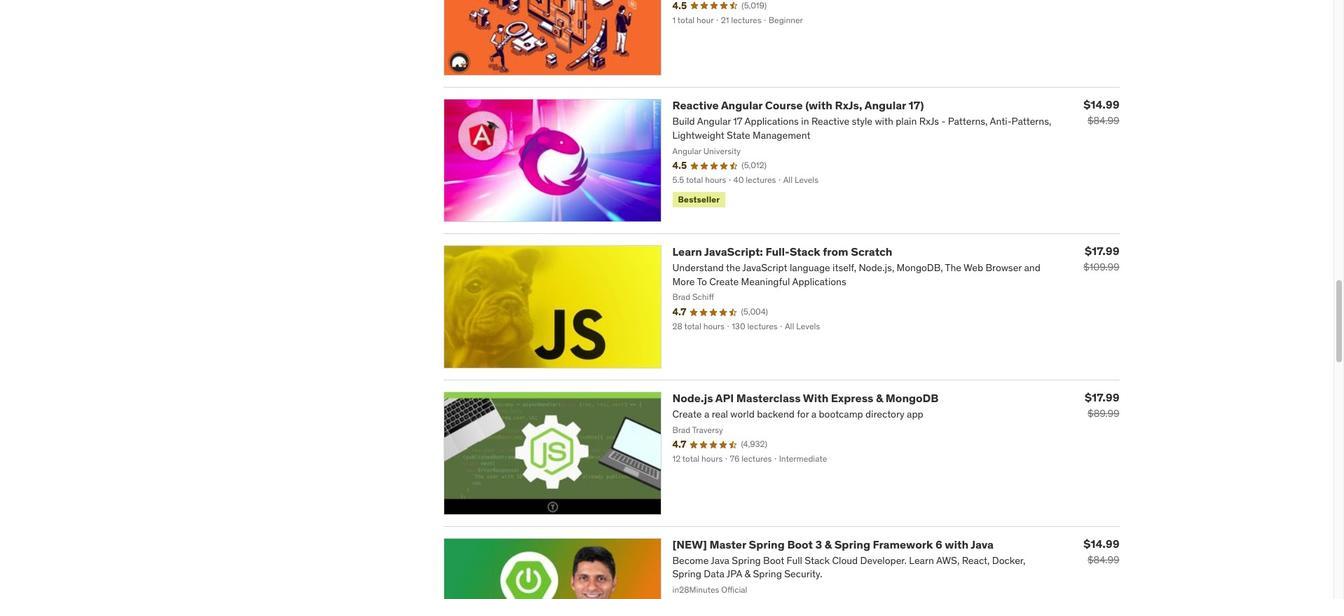 Task type: vqa. For each thing, say whether or not it's contained in the screenshot.


Task type: describe. For each thing, give the bounding box(es) containing it.
boot
[[787, 537, 813, 551]]

node.js
[[672, 391, 713, 405]]

1 angular from the left
[[721, 98, 763, 112]]

2 spring from the left
[[835, 537, 870, 551]]

$14.99 for [new] master spring boot 3 & spring framework 6 with java
[[1084, 537, 1120, 551]]

express
[[831, 391, 874, 405]]

rxjs,
[[835, 98, 862, 112]]

learn javascript: full-stack from scratch link
[[672, 245, 893, 259]]

stack
[[790, 245, 821, 259]]

reactive angular course (with rxjs, angular 17)
[[672, 98, 924, 112]]

from
[[823, 245, 849, 259]]

[new]
[[672, 537, 707, 551]]

masterclass
[[736, 391, 801, 405]]

reactive angular course (with rxjs, angular 17) link
[[672, 98, 924, 112]]

$14.99 $84.99 for [new] master spring boot 3 & spring framework 6 with java
[[1084, 537, 1120, 566]]

[new] master spring boot 3 & spring framework 6 with java link
[[672, 537, 994, 551]]

2 angular from the left
[[865, 98, 906, 112]]

learn
[[672, 245, 702, 259]]

1 spring from the left
[[749, 537, 785, 551]]

api
[[715, 391, 734, 405]]

with
[[945, 537, 969, 551]]

17)
[[909, 98, 924, 112]]



Task type: locate. For each thing, give the bounding box(es) containing it.
$17.99
[[1085, 244, 1120, 258], [1085, 390, 1120, 404]]

framework
[[873, 537, 933, 551]]

master
[[710, 537, 746, 551]]

1 vertical spatial $14.99 $84.99
[[1084, 537, 1120, 566]]

scratch
[[851, 245, 893, 259]]

javascript:
[[704, 245, 763, 259]]

6
[[936, 537, 943, 551]]

java
[[971, 537, 994, 551]]

& right express
[[876, 391, 883, 405]]

2 $84.99 from the top
[[1088, 553, 1120, 566]]

with
[[803, 391, 829, 405]]

0 horizontal spatial angular
[[721, 98, 763, 112]]

2 $14.99 $84.99 from the top
[[1084, 537, 1120, 566]]

0 vertical spatial $14.99 $84.99
[[1084, 98, 1120, 127]]

$14.99 $84.99
[[1084, 98, 1120, 127], [1084, 537, 1120, 566]]

$109.99
[[1084, 261, 1120, 273]]

&
[[876, 391, 883, 405], [825, 537, 832, 551]]

$17.99 $89.99
[[1085, 390, 1120, 420]]

$84.99 for [new] master spring boot 3 & spring framework 6 with java
[[1088, 553, 1120, 566]]

course
[[765, 98, 803, 112]]

1 vertical spatial $17.99
[[1085, 390, 1120, 404]]

$17.99 $109.99
[[1084, 244, 1120, 273]]

1 $17.99 from the top
[[1085, 244, 1120, 258]]

$17.99 up $109.99
[[1085, 244, 1120, 258]]

1 $14.99 from the top
[[1084, 98, 1120, 112]]

$84.99 for reactive angular course (with rxjs, angular 17)
[[1088, 114, 1120, 127]]

& for 3
[[825, 537, 832, 551]]

$17.99 up $89.99
[[1085, 390, 1120, 404]]

learn javascript: full-stack from scratch
[[672, 245, 893, 259]]

mongodb
[[886, 391, 939, 405]]

full-
[[766, 245, 790, 259]]

0 horizontal spatial spring
[[749, 537, 785, 551]]

2 $17.99 from the top
[[1085, 390, 1120, 404]]

1 $84.99 from the top
[[1088, 114, 1120, 127]]

node.js api masterclass with express & mongodb
[[672, 391, 939, 405]]

0 vertical spatial $17.99
[[1085, 244, 1120, 258]]

$89.99
[[1088, 407, 1120, 420]]

0 vertical spatial $84.99
[[1088, 114, 1120, 127]]

[new] master spring boot 3 & spring framework 6 with java
[[672, 537, 994, 551]]

(with
[[805, 98, 833, 112]]

1 horizontal spatial angular
[[865, 98, 906, 112]]

2 $14.99 from the top
[[1084, 537, 1120, 551]]

reactive
[[672, 98, 719, 112]]

& right 3
[[825, 537, 832, 551]]

$14.99 $84.99 for reactive angular course (with rxjs, angular 17)
[[1084, 98, 1120, 127]]

3
[[815, 537, 822, 551]]

1 horizontal spatial spring
[[835, 537, 870, 551]]

& for express
[[876, 391, 883, 405]]

0 vertical spatial &
[[876, 391, 883, 405]]

$14.99 for reactive angular course (with rxjs, angular 17)
[[1084, 98, 1120, 112]]

$14.99
[[1084, 98, 1120, 112], [1084, 537, 1120, 551]]

angular
[[721, 98, 763, 112], [865, 98, 906, 112]]

1 vertical spatial $14.99
[[1084, 537, 1120, 551]]

1 vertical spatial $84.99
[[1088, 553, 1120, 566]]

$84.99
[[1088, 114, 1120, 127], [1088, 553, 1120, 566]]

angular left course
[[721, 98, 763, 112]]

$17.99 inside '$17.99 $109.99'
[[1085, 244, 1120, 258]]

spring
[[749, 537, 785, 551], [835, 537, 870, 551]]

$17.99 for node.js api masterclass with express & mongodb
[[1085, 390, 1120, 404]]

spring right 3
[[835, 537, 870, 551]]

angular left 17)
[[865, 98, 906, 112]]

$17.99 for learn javascript: full-stack from scratch
[[1085, 244, 1120, 258]]

1 horizontal spatial &
[[876, 391, 883, 405]]

1 $14.99 $84.99 from the top
[[1084, 98, 1120, 127]]

1 vertical spatial &
[[825, 537, 832, 551]]

spring left boot
[[749, 537, 785, 551]]

node.js api masterclass with express & mongodb link
[[672, 391, 939, 405]]

0 vertical spatial $14.99
[[1084, 98, 1120, 112]]

0 horizontal spatial &
[[825, 537, 832, 551]]



